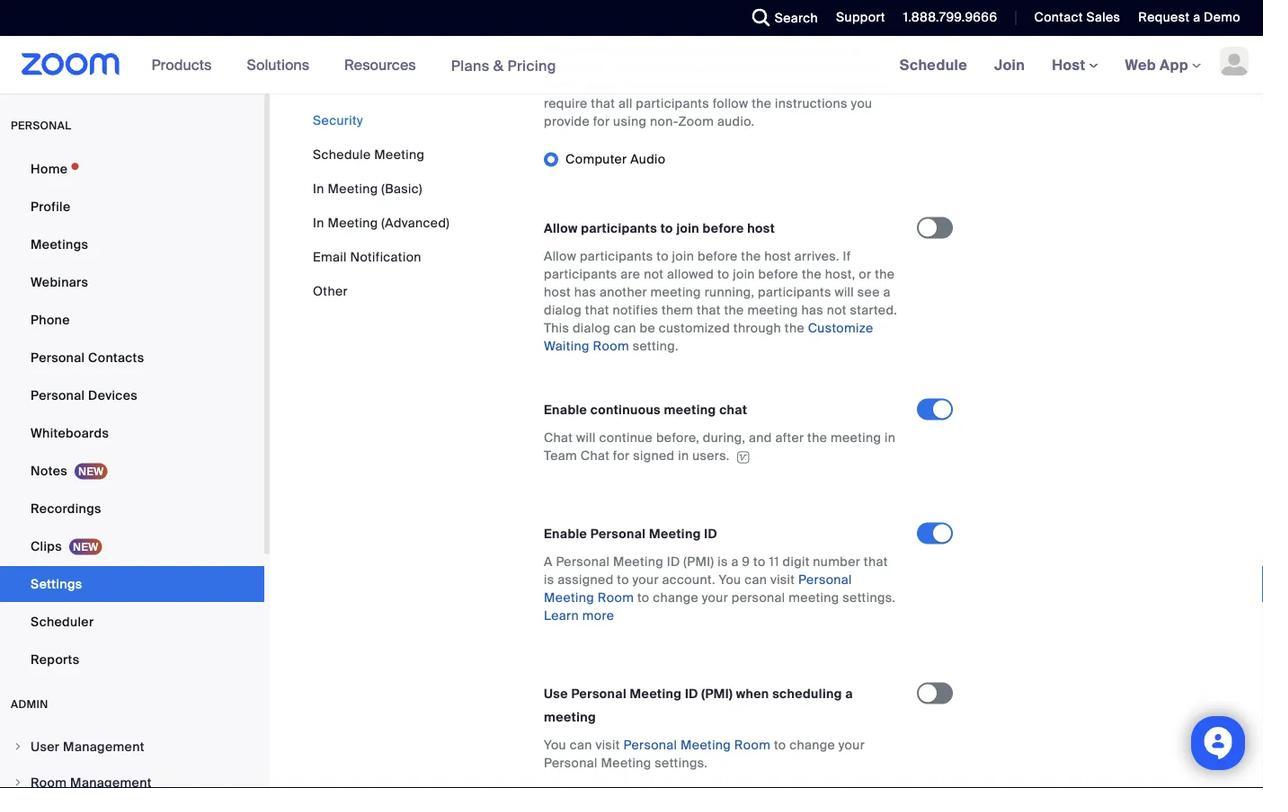 Task type: describe. For each thing, give the bounding box(es) containing it.
support version for enable continuous meeting chat image
[[734, 451, 752, 463]]

devices
[[88, 387, 138, 404]]

1 vertical spatial is
[[544, 572, 554, 589]]

1 vertical spatial in
[[678, 448, 689, 464]]

scheduler link
[[0, 604, 264, 640]]

in for in meeting (advanced)
[[313, 214, 324, 231]]

personal
[[11, 119, 71, 133]]

allow for allow participants to join before host
[[544, 220, 578, 237]]

you inside "determine how participants can join the audio portion of the meeting. when joining audio, you can let them choose to use their computer microphone/speaker or use a telephone. you can also limit them to just one of those audio types. if you have 3rd party audio enabled, you can require that all participants follow the instructions you provide for using non-zoom audio."
[[612, 59, 635, 76]]

&
[[493, 56, 504, 75]]

search
[[775, 9, 818, 26]]

zoom logo image
[[22, 53, 120, 76]]

phone link
[[0, 302, 264, 338]]

other
[[313, 283, 348, 299]]

personal meeting room
[[544, 572, 852, 606]]

your for to change your personal meeting settings.
[[702, 590, 728, 606]]

2 horizontal spatial audio
[[791, 5, 826, 22]]

customized
[[659, 320, 730, 337]]

plans & pricing
[[451, 56, 556, 75]]

that up customized
[[697, 302, 721, 319]]

user management
[[31, 739, 145, 755]]

started.
[[850, 302, 897, 319]]

through
[[734, 320, 781, 337]]

or inside "determine how participants can join the audio portion of the meeting. when joining audio, you can let them choose to use their computer microphone/speaker or use a telephone. you can also limit them to just one of those audio types. if you have 3rd party audio enabled, you can require that all participants follow the instructions you provide for using non-zoom audio."
[[810, 41, 823, 58]]

admin menu menu
[[0, 730, 264, 789]]

meeting up before,
[[664, 402, 716, 419]]

1 vertical spatial of
[[825, 59, 837, 76]]

email notification
[[313, 249, 422, 265]]

settings
[[31, 576, 82, 593]]

change for to change your personal meeting settings.
[[790, 737, 835, 754]]

products button
[[152, 36, 220, 94]]

demo
[[1204, 9, 1241, 26]]

banner containing products
[[0, 36, 1263, 95]]

use personal meeting id (pmi) when scheduling a meeting
[[544, 686, 853, 726]]

schedule link
[[886, 36, 981, 94]]

for inside the chat will continue before, during, and after the meeting in team chat for signed in users.
[[613, 448, 630, 464]]

reports
[[31, 651, 79, 668]]

digit
[[783, 554, 810, 571]]

schedule meeting
[[313, 146, 425, 163]]

continuous
[[591, 402, 661, 419]]

to change your personal meeting settings.
[[634, 590, 896, 606]]

0 horizontal spatial audio
[[544, 77, 578, 94]]

notes link
[[0, 453, 264, 489]]

2 vertical spatial room
[[734, 737, 771, 754]]

menu bar containing security
[[313, 111, 450, 300]]

allowed
[[667, 266, 714, 283]]

personal contacts link
[[0, 340, 264, 376]]

can inside 'allow participants to join before the host arrives. if participants are not allowed to join before the host, or the host has another meeting running, participants will see a dialog that notifies them that the meeting has not started. this dialog can be customized through the'
[[614, 320, 636, 337]]

personal contacts
[[31, 349, 144, 366]]

the inside the chat will continue before, during, and after the meeting in team chat for signed in users.
[[807, 430, 827, 446]]

0 vertical spatial has
[[574, 284, 596, 301]]

personal menu menu
[[0, 151, 264, 680]]

audio.
[[717, 113, 755, 130]]

require
[[544, 95, 588, 112]]

visit for you can visit
[[770, 572, 795, 589]]

room for to change your personal meeting settings.
[[598, 590, 634, 606]]

plans
[[451, 56, 490, 75]]

to right 9
[[754, 554, 766, 571]]

recordings link
[[0, 491, 264, 527]]

the right through
[[785, 320, 805, 337]]

the right follow
[[752, 95, 772, 112]]

2 vertical spatial before
[[758, 266, 799, 283]]

personal meeting room link for meeting
[[544, 572, 852, 606]]

enable continuous meeting chat
[[544, 402, 747, 419]]

0 horizontal spatial not
[[644, 266, 664, 283]]

pricing
[[508, 56, 556, 75]]

meeting down schedule meeting
[[328, 180, 378, 197]]

meeting up account.
[[649, 526, 701, 543]]

or inside 'allow participants to join before the host arrives. if participants are not allowed to join before the host, or the host has another meeting running, participants will see a dialog that notifies them that the meeting has not started. this dialog can be customized through the'
[[859, 266, 872, 283]]

let
[[799, 23, 814, 40]]

9
[[742, 554, 750, 571]]

solutions button
[[247, 36, 317, 94]]

0 vertical spatial chat
[[544, 430, 573, 446]]

one
[[799, 59, 822, 76]]

allow for allow participants to join before the host arrives. if participants are not allowed to join before the host, or the host has another meeting running, participants will see a dialog that notifies them that the meeting has not started. this dialog can be customized through the
[[544, 248, 576, 265]]

chat will continue before, during, and after the meeting in team chat for signed in users.
[[544, 430, 896, 464]]

whiteboards
[[31, 425, 109, 441]]

in meeting (basic) link
[[313, 180, 422, 197]]

joining
[[663, 23, 704, 40]]

request a demo
[[1139, 9, 1241, 26]]

after
[[775, 430, 804, 446]]

before for the
[[698, 248, 738, 265]]

this
[[544, 320, 569, 337]]

1.888.799.9666 button up the join
[[890, 0, 1002, 36]]

enable personal meeting id
[[544, 526, 717, 543]]

are
[[621, 266, 641, 283]]

email notification link
[[313, 249, 422, 265]]

1 vertical spatial host
[[764, 248, 791, 265]]

2 use from the left
[[826, 41, 848, 58]]

meetings
[[31, 236, 88, 253]]

recordings
[[31, 500, 101, 517]]

follow
[[713, 95, 748, 112]]

personal devices
[[31, 387, 138, 404]]

provide
[[544, 113, 590, 130]]

see
[[858, 284, 880, 301]]

schedule for schedule
[[900, 55, 967, 74]]

meetings navigation
[[886, 36, 1263, 95]]

support
[[836, 9, 885, 26]]

meeting.
[[567, 23, 621, 40]]

0 vertical spatial is
[[718, 554, 728, 571]]

have
[[658, 77, 687, 94]]

to up telephone.
[[544, 41, 556, 58]]

phone
[[31, 312, 70, 328]]

1 horizontal spatial audio
[[748, 77, 783, 94]]

customize waiting room link
[[544, 320, 874, 355]]

a personal meeting id (pmi) is a 9 to 11 digit number that is assigned to your account.
[[544, 554, 888, 589]]

(basic)
[[382, 180, 422, 197]]

to up running,
[[717, 266, 730, 283]]

meeting down "allowed"
[[651, 284, 701, 301]]

personal inside to change your personal meeting settings.
[[544, 755, 598, 772]]

1 use from the left
[[560, 41, 582, 58]]

0 vertical spatial them
[[818, 23, 849, 40]]

email
[[313, 249, 347, 265]]

when
[[625, 23, 660, 40]]

0 vertical spatial host
[[747, 220, 775, 237]]

3rd
[[690, 77, 711, 94]]

scheduler
[[31, 614, 94, 630]]

more
[[582, 608, 614, 624]]

setting.
[[629, 338, 679, 355]]

to left just
[[758, 59, 770, 76]]

resources button
[[344, 36, 424, 94]]

personal devices link
[[0, 378, 264, 414]]

user
[[31, 739, 60, 755]]

join link
[[981, 36, 1039, 94]]

determine
[[544, 5, 609, 22]]

0 vertical spatial of
[[876, 5, 889, 22]]

web
[[1125, 55, 1156, 74]]

clips link
[[0, 529, 264, 565]]

before for host
[[703, 220, 744, 237]]

visit for you can visit personal meeting room
[[596, 737, 620, 754]]

arrives.
[[795, 248, 840, 265]]

right image
[[13, 742, 23, 753]]

products
[[152, 55, 212, 74]]

to change your personal meeting settings.
[[544, 737, 865, 772]]

sales
[[1087, 9, 1121, 26]]

app
[[1160, 55, 1189, 74]]

webinars link
[[0, 264, 264, 300]]



Task type: locate. For each thing, give the bounding box(es) containing it.
1 horizontal spatial if
[[843, 248, 851, 265]]

account.
[[662, 572, 715, 589]]

request
[[1139, 9, 1190, 26]]

0 horizontal spatial if
[[622, 77, 630, 94]]

has left the another on the top of page
[[574, 284, 596, 301]]

if inside 'allow participants to join before the host arrives. if participants are not allowed to join before the host, or the host has another meeting running, participants will see a dialog that notifies them that the meeting has not started. this dialog can be customized through the'
[[843, 248, 851, 265]]

0 horizontal spatial you
[[544, 737, 566, 754]]

also
[[664, 59, 690, 76]]

meeting inside use personal meeting id (pmi) when scheduling a meeting
[[630, 686, 682, 703]]

use up the those
[[826, 41, 848, 58]]

in
[[313, 180, 324, 197], [313, 214, 324, 231]]

11
[[769, 554, 779, 571]]

id for is
[[667, 554, 680, 571]]

1 vertical spatial settings.
[[655, 755, 708, 772]]

non-
[[650, 113, 678, 130]]

0 vertical spatial dialog
[[544, 302, 582, 319]]

1 horizontal spatial in
[[885, 430, 896, 446]]

security
[[313, 112, 363, 129]]

1 horizontal spatial them
[[723, 59, 754, 76]]

2 allow from the top
[[544, 248, 576, 265]]

them for audio
[[723, 59, 754, 76]]

profile picture image
[[1220, 47, 1249, 76]]

2 horizontal spatial your
[[839, 737, 865, 754]]

change down the scheduling
[[790, 737, 835, 754]]

a left 9
[[731, 554, 739, 571]]

you down computer
[[612, 59, 635, 76]]

users.
[[692, 448, 730, 464]]

schedule inside meetings navigation
[[900, 55, 967, 74]]

0 horizontal spatial your
[[633, 572, 659, 589]]

0 vertical spatial your
[[633, 572, 659, 589]]

1 vertical spatial dialog
[[573, 320, 611, 337]]

1 vertical spatial them
[[723, 59, 754, 76]]

personal meeting room link down 9
[[544, 572, 852, 606]]

of right one
[[825, 59, 837, 76]]

is left 9
[[718, 554, 728, 571]]

meeting down use
[[544, 709, 596, 726]]

audio
[[791, 5, 826, 22], [544, 77, 578, 94], [748, 77, 783, 94]]

you down use
[[544, 737, 566, 754]]

to right assigned
[[617, 572, 629, 589]]

1 vertical spatial chat
[[581, 448, 610, 464]]

the up see
[[875, 266, 895, 283]]

0 horizontal spatial id
[[667, 554, 680, 571]]

that down types.
[[591, 95, 615, 112]]

whiteboards link
[[0, 415, 264, 451]]

id up account.
[[667, 554, 680, 571]]

1 horizontal spatial your
[[702, 590, 728, 606]]

them up customized
[[662, 302, 693, 319]]

1.888.799.9666 button up the schedule link
[[903, 9, 997, 26]]

(pmi) inside use personal meeting id (pmi) when scheduling a meeting
[[702, 686, 733, 703]]

use up telephone.
[[560, 41, 582, 58]]

in meeting (advanced)
[[313, 214, 450, 231]]

0 horizontal spatial use
[[560, 41, 582, 58]]

0 vertical spatial enable
[[544, 402, 587, 419]]

the down "arrives."
[[802, 266, 822, 283]]

meeting up through
[[747, 302, 798, 319]]

1 in from the top
[[313, 180, 324, 197]]

0 horizontal spatial in
[[678, 448, 689, 464]]

(advanced)
[[382, 214, 450, 231]]

2 enable from the top
[[544, 526, 587, 543]]

(pmi) for when
[[702, 686, 733, 703]]

solutions
[[247, 55, 309, 74]]

choose
[[853, 23, 898, 40]]

id left when
[[685, 686, 698, 703]]

enable up 'a'
[[544, 526, 587, 543]]

meetings link
[[0, 227, 264, 263]]

a inside 'allow participants to join before the host arrives. if participants are not allowed to join before the host, or the host has another meeting running, participants will see a dialog that notifies them that the meeting has not started. this dialog can be customized through the'
[[883, 284, 891, 301]]

0 vertical spatial id
[[704, 526, 717, 543]]

schedule for schedule meeting
[[313, 146, 371, 163]]

banner
[[0, 36, 1263, 95]]

the down determine
[[544, 23, 564, 40]]

to down allow participants to join before host
[[657, 248, 669, 265]]

0 vertical spatial change
[[653, 590, 699, 606]]

1 vertical spatial allow
[[544, 248, 576, 265]]

has up customize on the right of the page
[[801, 302, 824, 319]]

meeting up the learn
[[544, 590, 594, 606]]

meeting right after
[[831, 430, 881, 446]]

meeting inside the a personal meeting id (pmi) is a 9 to 11 digit number that is assigned to your account.
[[613, 554, 664, 571]]

0 vertical spatial (pmi)
[[684, 554, 714, 571]]

1 horizontal spatial has
[[801, 302, 824, 319]]

audio up require
[[544, 77, 578, 94]]

0 horizontal spatial change
[[653, 590, 699, 606]]

a inside use personal meeting id (pmi) when scheduling a meeting
[[845, 686, 853, 703]]

enable up team
[[544, 402, 587, 419]]

meeting down "enable personal meeting id"
[[613, 554, 664, 571]]

(pmi)
[[684, 554, 714, 571], [702, 686, 733, 703]]

notifies
[[613, 302, 658, 319]]

2 vertical spatial you
[[544, 737, 566, 754]]

reports link
[[0, 642, 264, 678]]

meeting inside to change your personal meeting settings.
[[601, 755, 651, 772]]

has
[[574, 284, 596, 301], [801, 302, 824, 319]]

in for in meeting (basic)
[[313, 180, 324, 197]]

1 enable from the top
[[544, 402, 587, 419]]

audio,
[[707, 23, 745, 40]]

customize
[[808, 320, 874, 337]]

(pmi) left when
[[702, 686, 733, 703]]

1 vertical spatial for
[[613, 448, 630, 464]]

id inside use personal meeting id (pmi) when scheduling a meeting
[[685, 686, 698, 703]]

your inside the a personal meeting id (pmi) is a 9 to 11 digit number that is assigned to your account.
[[633, 572, 659, 589]]

another
[[600, 284, 647, 301]]

chat up team
[[544, 430, 573, 446]]

1 horizontal spatial use
[[826, 41, 848, 58]]

for left using
[[593, 113, 610, 130]]

1.888.799.9666 button
[[890, 0, 1002, 36], [903, 9, 997, 26]]

1 vertical spatial enable
[[544, 526, 587, 543]]

will inside 'allow participants to join before the host arrives. if participants are not allowed to join before the host, or the host has another meeting running, participants will see a dialog that notifies them that the meeting has not started. this dialog can be customized through the'
[[835, 284, 854, 301]]

host up running,
[[747, 220, 775, 237]]

0 horizontal spatial them
[[662, 302, 693, 319]]

enable
[[544, 402, 587, 419], [544, 526, 587, 543]]

allow
[[544, 220, 578, 237], [544, 248, 576, 265]]

room down notifies in the top of the page
[[593, 338, 629, 355]]

1 vertical spatial room
[[598, 590, 634, 606]]

0 vertical spatial settings.
[[843, 590, 896, 606]]

0 horizontal spatial chat
[[544, 430, 573, 446]]

1 horizontal spatial change
[[790, 737, 835, 754]]

that inside "determine how participants can join the audio portion of the meeting. when joining audio, you can let them choose to use their computer microphone/speaker or use a telephone. you can also limit them to just one of those audio types. if you have 3rd party audio enabled, you can require that all participants follow the instructions you provide for using non-zoom audio."
[[591, 95, 615, 112]]

meeting up the you can visit personal meeting room
[[630, 686, 682, 703]]

personal inside the a personal meeting id (pmi) is a 9 to 11 digit number that is assigned to your account.
[[556, 554, 610, 571]]

0 horizontal spatial visit
[[596, 737, 620, 754]]

0 vertical spatial will
[[835, 284, 854, 301]]

1 vertical spatial personal meeting room link
[[624, 737, 771, 754]]

join
[[743, 5, 765, 22], [676, 220, 700, 237], [672, 248, 694, 265], [733, 266, 755, 283]]

in meeting (basic)
[[313, 180, 422, 197]]

if up host,
[[843, 248, 851, 265]]

(pmi) inside the a personal meeting id (pmi) is a 9 to 11 digit number that is assigned to your account.
[[684, 554, 714, 571]]

1 horizontal spatial visit
[[770, 572, 795, 589]]

room for setting.
[[593, 338, 629, 355]]

dialog up waiting
[[573, 320, 611, 337]]

a inside the a personal meeting id (pmi) is a 9 to 11 digit number that is assigned to your account.
[[731, 554, 739, 571]]

settings. for meeting
[[843, 590, 896, 606]]

security link
[[313, 112, 363, 129]]

meeting up email notification
[[328, 214, 378, 231]]

a right see
[[883, 284, 891, 301]]

those
[[841, 59, 876, 76]]

change for to change your personal meeting settings.
[[653, 590, 699, 606]]

support link
[[823, 0, 890, 36], [836, 9, 885, 26]]

schedule down security link
[[313, 146, 371, 163]]

a inside "determine how participants can join the audio portion of the meeting. when joining audio, you can let them choose to use their computer microphone/speaker or use a telephone. you can also limit them to just one of those audio types. if you have 3rd party audio enabled, you can require that all participants follow the instructions you provide for using non-zoom audio."
[[852, 41, 859, 58]]

the right after
[[807, 430, 827, 446]]

1 horizontal spatial you
[[612, 59, 635, 76]]

room inside personal meeting room
[[598, 590, 634, 606]]

1 horizontal spatial is
[[718, 554, 728, 571]]

in down schedule meeting
[[313, 180, 324, 197]]

microphone/speaker
[[679, 41, 807, 58]]

will inside the chat will continue before, during, and after the meeting in team chat for signed in users.
[[576, 430, 596, 446]]

to inside to change your personal meeting settings.
[[774, 737, 786, 754]]

assigned
[[558, 572, 614, 589]]

dialog up this
[[544, 302, 582, 319]]

is down 'a'
[[544, 572, 554, 589]]

a right the scheduling
[[845, 686, 853, 703]]

menu item
[[0, 766, 264, 789]]

them inside 'allow participants to join before the host arrives. if participants are not allowed to join before the host, or the host has another meeting running, participants will see a dialog that notifies them that the meeting has not started. this dialog can be customized through the'
[[662, 302, 693, 319]]

room down when
[[734, 737, 771, 754]]

the down running,
[[724, 302, 744, 319]]

types.
[[581, 77, 618, 94]]

enabled,
[[786, 77, 839, 94]]

to up "allowed"
[[661, 220, 673, 237]]

0 horizontal spatial has
[[574, 284, 596, 301]]

you can visit
[[719, 572, 798, 589]]

1 vertical spatial before
[[698, 248, 738, 265]]

allow participants to join before the host arrives. if participants are not allowed to join before the host, or the host has another meeting running, participants will see a dialog that notifies them that the meeting has not started. this dialog can be customized through the
[[544, 248, 897, 337]]

(pmi) up account.
[[684, 554, 714, 571]]

continue
[[599, 430, 653, 446]]

resources
[[344, 55, 416, 74]]

user management menu item
[[0, 730, 264, 764]]

audio
[[630, 151, 666, 168]]

menu bar
[[313, 111, 450, 300]]

personal inside use personal meeting id (pmi) when scheduling a meeting
[[571, 686, 627, 703]]

(pmi) for is
[[684, 554, 714, 571]]

2 in from the top
[[313, 214, 324, 231]]

if inside "determine how participants can join the audio portion of the meeting. when joining audio, you can let them choose to use their computer microphone/speaker or use a telephone. you can also limit them to just one of those audio types. if you have 3rd party audio enabled, you can require that all participants follow the instructions you provide for using non-zoom audio."
[[622, 77, 630, 94]]

audio up let
[[791, 5, 826, 22]]

room up more in the bottom left of the page
[[598, 590, 634, 606]]

2 vertical spatial id
[[685, 686, 698, 703]]

you for you can visit personal meeting room
[[544, 737, 566, 754]]

that right number
[[864, 554, 888, 571]]

2 vertical spatial your
[[839, 737, 865, 754]]

all
[[619, 95, 633, 112]]

the up running,
[[741, 248, 761, 265]]

host up this
[[544, 284, 571, 301]]

0 horizontal spatial or
[[810, 41, 823, 58]]

0 horizontal spatial of
[[825, 59, 837, 76]]

in up email
[[313, 214, 324, 231]]

personal inside personal meeting room
[[798, 572, 852, 589]]

2 horizontal spatial id
[[704, 526, 717, 543]]

1 horizontal spatial or
[[859, 266, 872, 283]]

learn
[[544, 608, 579, 624]]

0 horizontal spatial for
[[593, 113, 610, 130]]

settings. down number
[[843, 590, 896, 606]]

0 vertical spatial visit
[[770, 572, 795, 589]]

settings. down the you can visit personal meeting room
[[655, 755, 708, 772]]

telephone.
[[544, 59, 609, 76]]

you
[[612, 59, 635, 76], [719, 572, 741, 589], [544, 737, 566, 754]]

not right are
[[644, 266, 664, 283]]

1 vertical spatial change
[[790, 737, 835, 754]]

1 vertical spatial or
[[859, 266, 872, 283]]

a
[[1193, 9, 1201, 26], [852, 41, 859, 58], [883, 284, 891, 301], [731, 554, 739, 571], [845, 686, 853, 703]]

1 horizontal spatial of
[[876, 5, 889, 22]]

0 vertical spatial if
[[622, 77, 630, 94]]

settings link
[[0, 566, 264, 602]]

them down microphone/speaker
[[723, 59, 754, 76]]

host,
[[825, 266, 856, 283]]

meeting inside the chat will continue before, during, and after the meeting in team chat for signed in users.
[[831, 430, 881, 446]]

will up team
[[576, 430, 596, 446]]

will
[[835, 284, 854, 301], [576, 430, 596, 446]]

0 vertical spatial not
[[644, 266, 664, 283]]

id
[[704, 526, 717, 543], [667, 554, 680, 571], [685, 686, 698, 703]]

0 horizontal spatial schedule
[[313, 146, 371, 163]]

host
[[1052, 55, 1089, 74]]

2 vertical spatial them
[[662, 302, 693, 319]]

them for host
[[662, 302, 693, 319]]

zoom
[[678, 113, 714, 130]]

0 vertical spatial schedule
[[900, 55, 967, 74]]

is
[[718, 554, 728, 571], [544, 572, 554, 589]]

chat
[[544, 430, 573, 446], [581, 448, 610, 464]]

or up see
[[859, 266, 872, 283]]

you can visit personal meeting room
[[544, 737, 771, 754]]

computer
[[617, 41, 676, 58]]

that down the another on the top of page
[[585, 302, 609, 319]]

1 horizontal spatial id
[[685, 686, 698, 703]]

0 vertical spatial you
[[612, 59, 635, 76]]

2 vertical spatial host
[[544, 284, 571, 301]]

1 horizontal spatial for
[[613, 448, 630, 464]]

enable for enable continuous meeting chat
[[544, 402, 587, 419]]

meeting inside use personal meeting id (pmi) when scheduling a meeting
[[544, 709, 596, 726]]

1 vertical spatial you
[[719, 572, 741, 589]]

enable for enable personal meeting id
[[544, 526, 587, 543]]

that inside the a personal meeting id (pmi) is a 9 to 11 digit number that is assigned to your account.
[[864, 554, 888, 571]]

1 horizontal spatial settings.
[[843, 590, 896, 606]]

your down the a personal meeting id (pmi) is a 9 to 11 digit number that is assigned to your account.
[[702, 590, 728, 606]]

settings. inside to change your personal meeting settings.
[[655, 755, 708, 772]]

to
[[544, 41, 556, 58], [758, 59, 770, 76], [661, 220, 673, 237], [657, 248, 669, 265], [717, 266, 730, 283], [754, 554, 766, 571], [617, 572, 629, 589], [637, 590, 650, 606], [774, 737, 786, 754]]

your left account.
[[633, 572, 659, 589]]

1 vertical spatial (pmi)
[[702, 686, 733, 703]]

not up customize on the right of the page
[[827, 302, 847, 319]]

a up the those
[[852, 41, 859, 58]]

meeting up the (basic)
[[374, 146, 425, 163]]

1 horizontal spatial will
[[835, 284, 854, 301]]

0 vertical spatial personal meeting room link
[[544, 572, 852, 606]]

allow up this
[[544, 248, 576, 265]]

1 allow from the top
[[544, 220, 578, 237]]

change inside to change your personal meeting settings.
[[790, 737, 835, 754]]

your for to change your personal meeting settings.
[[839, 737, 865, 754]]

product information navigation
[[138, 36, 570, 95]]

settings. for meeting
[[655, 755, 708, 772]]

chat will continue before, during, and after the meeting in team chat for signed in users. application
[[544, 429, 901, 465]]

waiting
[[544, 338, 590, 355]]

1 vertical spatial in
[[313, 214, 324, 231]]

id for when
[[685, 686, 698, 703]]

0 vertical spatial in
[[885, 430, 896, 446]]

your inside to change your personal meeting settings.
[[839, 737, 865, 754]]

meeting down the you can visit personal meeting room
[[601, 755, 651, 772]]

settings.
[[843, 590, 896, 606], [655, 755, 708, 772]]

meeting down use personal meeting id (pmi) when scheduling a meeting
[[681, 737, 731, 754]]

join inside "determine how participants can join the audio portion of the meeting. when joining audio, you can let them choose to use their computer microphone/speaker or use a telephone. you can also limit them to just one of those audio types. if you have 3rd party audio enabled, you can require that all participants follow the instructions you provide for using non-zoom audio."
[[743, 5, 765, 22]]

web app button
[[1125, 55, 1201, 74]]

0 vertical spatial or
[[810, 41, 823, 58]]

id inside the a personal meeting id (pmi) is a 9 to 11 digit number that is assigned to your account.
[[667, 554, 680, 571]]

1 vertical spatial visit
[[596, 737, 620, 754]]

using
[[613, 113, 647, 130]]

you for you can visit
[[719, 572, 741, 589]]

allow down computer
[[544, 220, 578, 237]]

audio down just
[[748, 77, 783, 94]]

1 horizontal spatial schedule
[[900, 55, 967, 74]]

portion
[[829, 5, 873, 22]]

if
[[622, 77, 630, 94], [843, 248, 851, 265]]

visit
[[770, 572, 795, 589], [596, 737, 620, 754]]

personal meeting room link for meeting
[[624, 737, 771, 754]]

personal meeting room link down use personal meeting id (pmi) when scheduling a meeting
[[624, 737, 771, 754]]

0 vertical spatial allow
[[544, 220, 578, 237]]

to down the scheduling
[[774, 737, 786, 754]]

them down portion on the top right of the page
[[818, 23, 849, 40]]

0 vertical spatial room
[[593, 338, 629, 355]]

1 vertical spatial will
[[576, 430, 596, 446]]

to down "enable personal meeting id"
[[637, 590, 650, 606]]

customize waiting room
[[544, 320, 874, 355]]

1 vertical spatial not
[[827, 302, 847, 319]]

schedule down 1.888.799.9666
[[900, 55, 967, 74]]

the up microphone/speaker
[[768, 5, 788, 22]]

1 vertical spatial if
[[843, 248, 851, 265]]

0 horizontal spatial settings.
[[655, 755, 708, 772]]

0 horizontal spatial will
[[576, 430, 596, 446]]

host left "arrives."
[[764, 248, 791, 265]]

1 vertical spatial your
[[702, 590, 728, 606]]

allow inside 'allow participants to join before the host arrives. if participants are not allowed to join before the host, or the host has another meeting running, participants will see a dialog that notifies them that the meeting has not started. this dialog can be customized through the'
[[544, 248, 576, 265]]

for down the continue
[[613, 448, 630, 464]]

0 vertical spatial before
[[703, 220, 744, 237]]

1 vertical spatial id
[[667, 554, 680, 571]]

your down the scheduling
[[839, 737, 865, 754]]

a left demo
[[1193, 9, 1201, 26]]

be
[[640, 320, 655, 337]]

for inside "determine how participants can join the audio portion of the meeting. when joining audio, you can let them choose to use their computer microphone/speaker or use a telephone. you can also limit them to just one of those audio types. if you have 3rd party audio enabled, you can require that all participants follow the instructions you provide for using non-zoom audio."
[[593, 113, 610, 130]]

right image
[[13, 778, 23, 789]]

0 vertical spatial in
[[313, 180, 324, 197]]

if up "all"
[[622, 77, 630, 94]]

learn more link
[[544, 608, 614, 624]]

change down account.
[[653, 590, 699, 606]]

team
[[544, 448, 577, 464]]

id up the a personal meeting id (pmi) is a 9 to 11 digit number that is assigned to your account.
[[704, 526, 717, 543]]

meeting inside personal meeting room
[[544, 590, 594, 606]]

meeting down digit on the bottom of page
[[789, 590, 839, 606]]

room inside customize waiting room
[[593, 338, 629, 355]]

1 horizontal spatial not
[[827, 302, 847, 319]]

personal meeting room link
[[544, 572, 852, 606], [624, 737, 771, 754]]

admin
[[11, 698, 48, 712]]

request a demo link
[[1125, 0, 1263, 36], [1139, 9, 1241, 26]]

the
[[768, 5, 788, 22], [544, 23, 564, 40], [752, 95, 772, 112], [741, 248, 761, 265], [802, 266, 822, 283], [875, 266, 895, 283], [724, 302, 744, 319], [785, 320, 805, 337], [807, 430, 827, 446]]

2 horizontal spatial you
[[719, 572, 741, 589]]

chat right team
[[581, 448, 610, 464]]

you up the personal
[[719, 572, 741, 589]]

other link
[[313, 283, 348, 299]]

use
[[544, 686, 568, 703]]

2 horizontal spatial them
[[818, 23, 849, 40]]



Task type: vqa. For each thing, say whether or not it's contained in the screenshot.
OFFICE
no



